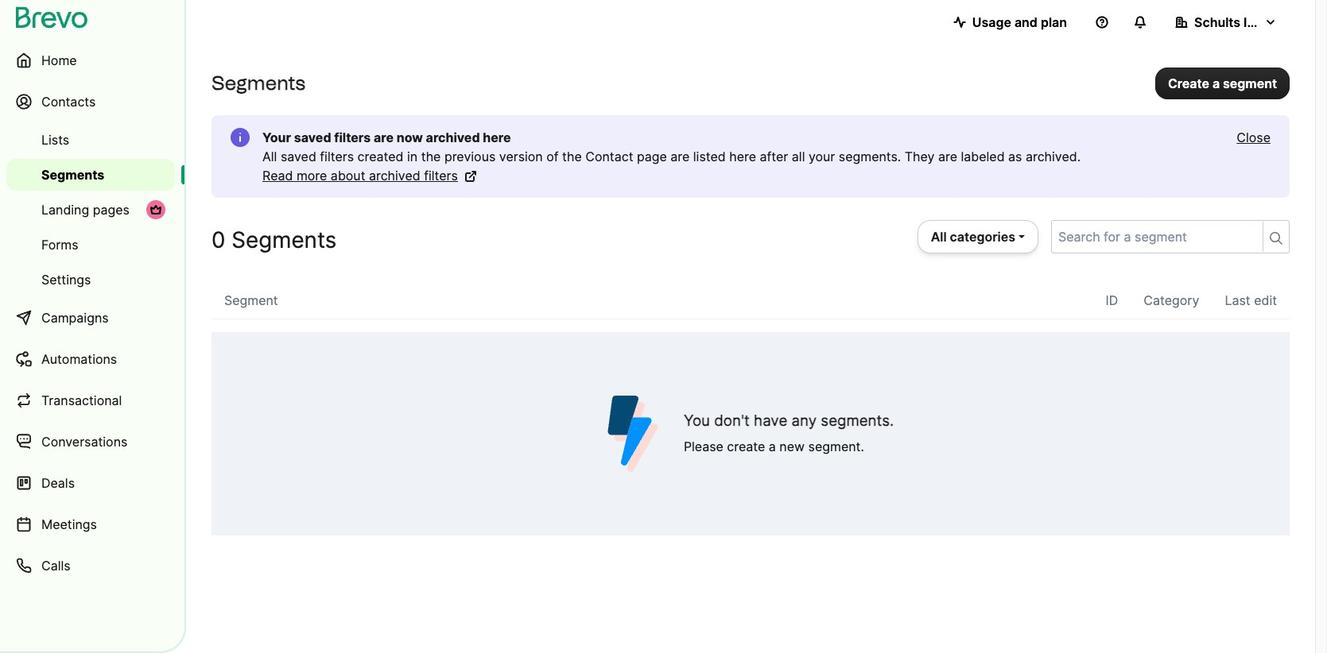 Task type: describe. For each thing, give the bounding box(es) containing it.
meetings
[[41, 517, 97, 533]]

pages
[[93, 202, 130, 218]]

0 vertical spatial saved
[[294, 130, 331, 146]]

segments. inside your saved filters are now archived here all saved filters created in the previous version of the contact page are listed here after all your segments. they are labeled as archived.
[[839, 149, 901, 165]]

don't
[[714, 412, 750, 430]]

2 the from the left
[[562, 149, 582, 165]]

campaigns link
[[6, 299, 175, 337]]

page
[[637, 149, 667, 165]]

automations
[[41, 352, 117, 367]]

now
[[397, 130, 423, 146]]

create a segment
[[1168, 75, 1277, 91]]

1 horizontal spatial here
[[730, 149, 756, 165]]

alert containing your saved filters are now archived here
[[212, 115, 1290, 198]]

transactional link
[[6, 382, 175, 420]]

schults
[[1195, 14, 1241, 30]]

segments link
[[6, 159, 175, 191]]

1 vertical spatial filters
[[320, 149, 354, 165]]

new
[[780, 439, 805, 455]]

create a segment button
[[1156, 67, 1290, 99]]

transactional
[[41, 393, 122, 409]]

0 vertical spatial filters
[[334, 130, 371, 146]]

close
[[1237, 130, 1271, 146]]

previous
[[445, 149, 496, 165]]

they
[[905, 149, 935, 165]]

you don't have any segments.
[[684, 412, 894, 430]]

2 vertical spatial filters
[[424, 168, 458, 184]]

forms link
[[6, 229, 175, 261]]

archived.
[[1026, 149, 1081, 165]]

create
[[727, 439, 765, 455]]

about
[[331, 168, 365, 184]]

calls
[[41, 558, 70, 574]]

Search for a segment search field
[[1052, 221, 1257, 253]]

1 horizontal spatial are
[[671, 149, 690, 165]]

deals link
[[6, 465, 175, 503]]

1 vertical spatial a
[[769, 439, 776, 455]]

read
[[262, 168, 293, 184]]

category
[[1144, 293, 1200, 309]]

close link
[[1237, 128, 1271, 147]]

0 vertical spatial segments
[[212, 72, 306, 95]]

created
[[358, 149, 404, 165]]

2 horizontal spatial are
[[939, 149, 958, 165]]

please
[[684, 439, 724, 455]]

schults inc
[[1195, 14, 1263, 30]]

contacts
[[41, 94, 96, 110]]

calls link
[[6, 547, 175, 585]]

edit
[[1254, 293, 1277, 309]]

settings
[[41, 272, 91, 288]]

contacts link
[[6, 83, 175, 121]]

conversations link
[[6, 423, 175, 461]]

search button
[[1263, 222, 1289, 252]]

last edit
[[1225, 293, 1277, 309]]

version
[[499, 149, 543, 165]]

conversations
[[41, 434, 128, 450]]

all inside button
[[931, 229, 947, 245]]

settings link
[[6, 264, 175, 296]]

your
[[262, 130, 291, 146]]

1 the from the left
[[421, 149, 441, 165]]



Task type: locate. For each thing, give the bounding box(es) containing it.
0 segments
[[212, 227, 337, 254]]

segments down the read
[[232, 227, 337, 254]]

read more about archived filters link
[[262, 166, 477, 185]]

0 horizontal spatial the
[[421, 149, 441, 165]]

lists link
[[6, 124, 175, 156]]

archived
[[426, 130, 480, 146], [369, 168, 421, 184]]

saved
[[294, 130, 331, 146], [281, 149, 316, 165]]

usage and plan button
[[941, 6, 1080, 38]]

the
[[421, 149, 441, 165], [562, 149, 582, 165]]

left___rvooi image
[[150, 204, 162, 216]]

meetings link
[[6, 506, 175, 544]]

a inside button
[[1213, 75, 1220, 91]]

are right 'page'
[[671, 149, 690, 165]]

campaigns
[[41, 310, 109, 326]]

filters down previous
[[424, 168, 458, 184]]

are right the they
[[939, 149, 958, 165]]

your
[[809, 149, 835, 165]]

any
[[792, 412, 817, 430]]

last
[[1225, 293, 1251, 309]]

landing pages
[[41, 202, 130, 218]]

your saved filters are now archived here all saved filters created in the previous version of the contact page are listed here after all your segments. they are labeled as archived.
[[262, 130, 1081, 165]]

the right in
[[421, 149, 441, 165]]

after
[[760, 149, 789, 165]]

archived up previous
[[426, 130, 480, 146]]

and
[[1015, 14, 1038, 30]]

labeled
[[961, 149, 1005, 165]]

archived down created at the top left of the page
[[369, 168, 421, 184]]

landing pages link
[[6, 194, 175, 226]]

1 horizontal spatial a
[[1213, 75, 1220, 91]]

create
[[1168, 75, 1210, 91]]

have
[[754, 412, 788, 430]]

home link
[[6, 41, 175, 80]]

segments. right your
[[839, 149, 901, 165]]

you
[[684, 412, 710, 430]]

saved up more
[[281, 149, 316, 165]]

here left after
[[730, 149, 756, 165]]

forms
[[41, 237, 78, 253]]

in
[[407, 149, 418, 165]]

more
[[297, 168, 327, 184]]

0 vertical spatial archived
[[426, 130, 480, 146]]

read more about archived filters
[[262, 168, 458, 184]]

all categories
[[931, 229, 1016, 245]]

0 vertical spatial here
[[483, 130, 511, 146]]

the right of
[[562, 149, 582, 165]]

a right create
[[1213, 75, 1220, 91]]

here
[[483, 130, 511, 146], [730, 149, 756, 165]]

deals
[[41, 476, 75, 492]]

landing
[[41, 202, 89, 218]]

segment
[[224, 293, 278, 309]]

0 vertical spatial a
[[1213, 75, 1220, 91]]

2 vertical spatial segments
[[232, 227, 337, 254]]

0 horizontal spatial a
[[769, 439, 776, 455]]

listed
[[693, 149, 726, 165]]

segments.
[[839, 149, 901, 165], [821, 412, 894, 430]]

segments up landing on the left
[[41, 167, 104, 183]]

all categories button
[[918, 220, 1039, 254]]

automations link
[[6, 340, 175, 379]]

1 vertical spatial segments.
[[821, 412, 894, 430]]

0 horizontal spatial archived
[[369, 168, 421, 184]]

contact
[[586, 149, 634, 165]]

categories
[[950, 229, 1016, 245]]

archived inside your saved filters are now archived here all saved filters created in the previous version of the contact page are listed here after all your segments. they are labeled as archived.
[[426, 130, 480, 146]]

filters up created at the top left of the page
[[334, 130, 371, 146]]

search image
[[1270, 232, 1283, 245]]

as
[[1009, 149, 1023, 165]]

segment
[[1223, 75, 1277, 91]]

0
[[212, 227, 225, 254]]

1 horizontal spatial the
[[562, 149, 582, 165]]

1 horizontal spatial archived
[[426, 130, 480, 146]]

here up version
[[483, 130, 511, 146]]

0 horizontal spatial here
[[483, 130, 511, 146]]

segments. up segment.
[[821, 412, 894, 430]]

are
[[374, 130, 394, 146], [671, 149, 690, 165], [939, 149, 958, 165]]

1 vertical spatial segments
[[41, 167, 104, 183]]

usage
[[973, 14, 1012, 30]]

0 horizontal spatial all
[[262, 149, 277, 165]]

filters up the about
[[320, 149, 354, 165]]

1 vertical spatial saved
[[281, 149, 316, 165]]

please create a new segment.
[[684, 439, 864, 455]]

of
[[547, 149, 559, 165]]

segment.
[[809, 439, 864, 455]]

1 vertical spatial here
[[730, 149, 756, 165]]

saved right the your
[[294, 130, 331, 146]]

a left new
[[769, 439, 776, 455]]

a
[[1213, 75, 1220, 91], [769, 439, 776, 455]]

alert
[[212, 115, 1290, 198]]

usage and plan
[[973, 14, 1067, 30]]

1 vertical spatial all
[[931, 229, 947, 245]]

all inside your saved filters are now archived here all saved filters created in the previous version of the contact page are listed here after all your segments. they are labeled as archived.
[[262, 149, 277, 165]]

all down the your
[[262, 149, 277, 165]]

all left 'categories'
[[931, 229, 947, 245]]

filters
[[334, 130, 371, 146], [320, 149, 354, 165], [424, 168, 458, 184]]

all
[[792, 149, 805, 165]]

plan
[[1041, 14, 1067, 30]]

are up created at the top left of the page
[[374, 130, 394, 146]]

inc
[[1244, 14, 1263, 30]]

1 vertical spatial archived
[[369, 168, 421, 184]]

schults inc button
[[1163, 6, 1290, 38]]

0 vertical spatial all
[[262, 149, 277, 165]]

1 horizontal spatial all
[[931, 229, 947, 245]]

all
[[262, 149, 277, 165], [931, 229, 947, 245]]

home
[[41, 52, 77, 68]]

id
[[1106, 293, 1119, 309]]

0 vertical spatial segments.
[[839, 149, 901, 165]]

lists
[[41, 132, 69, 148]]

0 horizontal spatial are
[[374, 130, 394, 146]]

segments
[[212, 72, 306, 95], [41, 167, 104, 183], [232, 227, 337, 254]]

segments up the your
[[212, 72, 306, 95]]



Task type: vqa. For each thing, say whether or not it's contained in the screenshot.
Segment
yes



